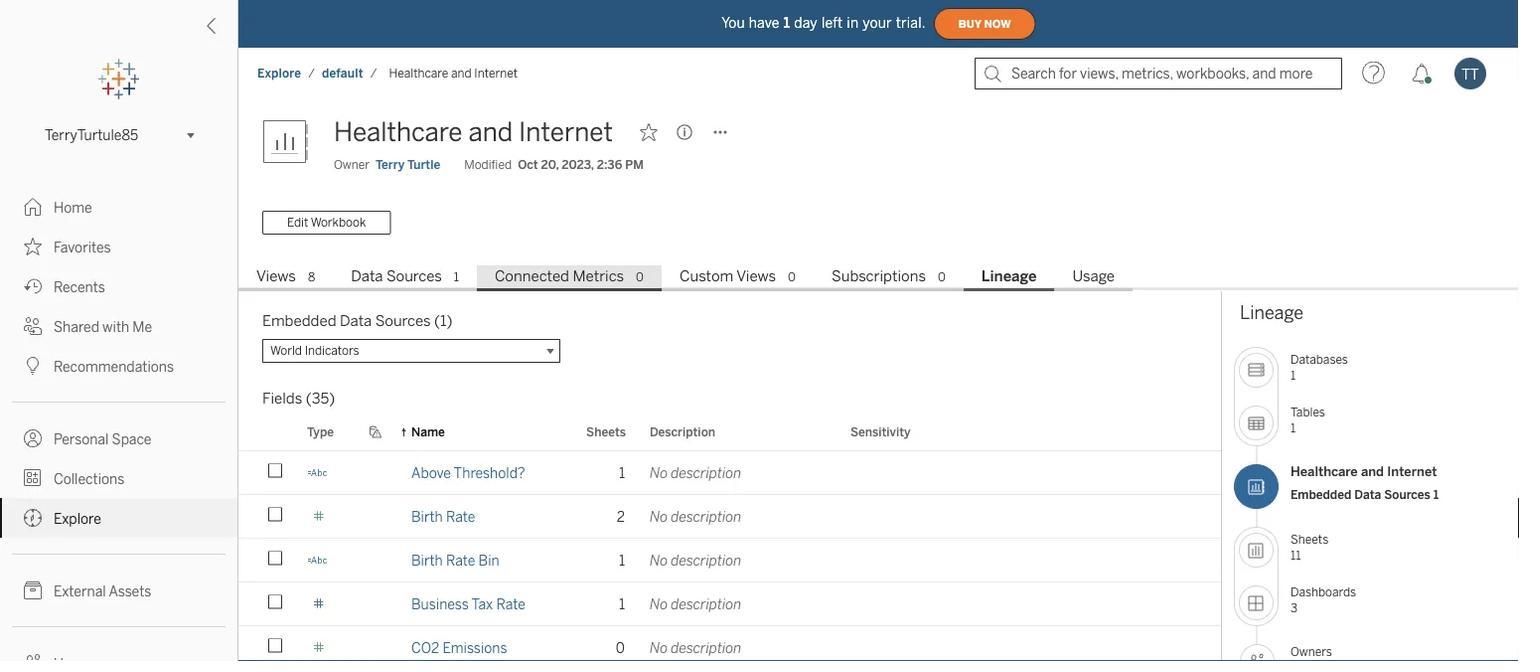 Task type: vqa. For each thing, say whether or not it's contained in the screenshot.


Task type: locate. For each thing, give the bounding box(es) containing it.
edit workbook button
[[262, 211, 391, 235]]

collections
[[54, 471, 125, 487]]

2:36
[[597, 158, 623, 172]]

0 vertical spatial birth
[[412, 508, 443, 525]]

4 description from the top
[[671, 596, 742, 612]]

healthcare and internet inside main content
[[334, 117, 613, 148]]

continuous number field image
[[307, 508, 331, 525], [307, 639, 331, 656]]

healthcare and internet embedded data sources 1
[[1291, 464, 1439, 501]]

3 no description from the top
[[650, 552, 742, 569]]

1 vertical spatial internet
[[519, 117, 613, 148]]

0 horizontal spatial embedded
[[262, 312, 337, 330]]

1 inside sub-spaces tab list
[[454, 270, 459, 284]]

0 horizontal spatial explore
[[54, 510, 101, 527]]

0 horizontal spatial /
[[308, 66, 315, 81]]

no description for birth rate bin
[[650, 552, 742, 569]]

5 no from the top
[[650, 640, 668, 656]]

1 no description from the top
[[650, 465, 742, 481]]

2 vertical spatial sources
[[1385, 487, 1431, 501]]

2 vertical spatial rate
[[496, 596, 526, 612]]

1 continuous number field image from the top
[[307, 508, 331, 525]]

healthcare down tables
[[1291, 464, 1358, 480]]

0 vertical spatial explore
[[257, 66, 301, 81]]

recommendations
[[54, 358, 174, 375]]

healthcare and internet up 'turtle'
[[389, 66, 518, 81]]

2 vertical spatial data
[[1355, 487, 1382, 501]]

explore down collections
[[54, 510, 101, 527]]

favorites
[[54, 239, 111, 255]]

terry
[[376, 158, 405, 172]]

data sources
[[351, 267, 442, 285]]

shared with me link
[[0, 306, 238, 346]]

oct
[[518, 158, 538, 172]]

subscriptions
[[832, 267, 926, 285]]

rate right tax
[[496, 596, 526, 612]]

2 row from the top
[[239, 495, 1222, 541]]

main navigation. press the up and down arrow keys to access links. element
[[0, 187, 238, 661]]

0 vertical spatial data
[[351, 267, 383, 285]]

0 vertical spatial internet
[[474, 66, 518, 81]]

1 vertical spatial explore
[[54, 510, 101, 527]]

4 row from the top
[[239, 582, 1222, 628]]

lineage left usage
[[982, 267, 1037, 285]]

views left 8 in the top left of the page
[[256, 267, 296, 285]]

rate
[[446, 508, 476, 525], [446, 552, 476, 569], [496, 596, 526, 612]]

0 vertical spatial sheets
[[587, 424, 626, 439]]

sheets
[[587, 424, 626, 439], [1291, 532, 1329, 547]]

type
[[307, 424, 334, 439]]

healthcare right default link
[[389, 66, 449, 81]]

2 vertical spatial healthcare
[[1291, 464, 1358, 480]]

birth for birth rate bin
[[412, 552, 443, 569]]

explore link left default link
[[256, 65, 302, 82]]

birth down above
[[412, 508, 443, 525]]

lineage up databases 'icon'
[[1240, 302, 1304, 323]]

0 horizontal spatial internet
[[474, 66, 518, 81]]

personal
[[54, 431, 109, 447]]

grid containing above threshold?
[[239, 413, 1222, 661]]

rate left bin
[[446, 552, 476, 569]]

embedded up sheets 11
[[1291, 487, 1352, 501]]

no for co2 emissions
[[650, 640, 668, 656]]

1 horizontal spatial internet
[[519, 117, 613, 148]]

views right custom
[[737, 267, 776, 285]]

0 vertical spatial continuous number field image
[[307, 508, 331, 525]]

description for business tax rate
[[671, 596, 742, 612]]

row
[[239, 451, 1222, 497], [239, 495, 1222, 541], [239, 539, 1222, 584], [239, 582, 1222, 628], [239, 626, 1222, 661]]

edit
[[287, 215, 308, 230]]

co2 emissions
[[412, 640, 508, 656]]

in
[[847, 15, 859, 31]]

birth rate bin link
[[412, 539, 500, 581]]

no for birth rate bin
[[650, 552, 668, 569]]

embedded up world
[[262, 312, 337, 330]]

1 vertical spatial and
[[469, 117, 513, 148]]

metrics
[[573, 267, 624, 285]]

edit workbook
[[287, 215, 366, 230]]

1 no from the top
[[650, 465, 668, 481]]

no for business tax rate
[[650, 596, 668, 612]]

2 vertical spatial internet
[[1388, 464, 1438, 480]]

1 horizontal spatial explore link
[[256, 65, 302, 82]]

fields
[[262, 390, 303, 407]]

custom views
[[680, 267, 776, 285]]

grid inside healthcare and internet main content
[[239, 413, 1222, 661]]

co2
[[412, 640, 440, 656]]

continuous number field image down discrete number field icon
[[307, 639, 331, 656]]

(35)
[[306, 390, 335, 407]]

description
[[650, 424, 716, 439]]

healthcare inside healthcare and internet embedded data sources 1
[[1291, 464, 1358, 480]]

1 horizontal spatial embedded
[[1291, 487, 1352, 501]]

row group
[[239, 451, 1222, 661]]

0 vertical spatial explore link
[[256, 65, 302, 82]]

1 vertical spatial birth
[[412, 552, 443, 569]]

0 vertical spatial healthcare and internet
[[389, 66, 518, 81]]

owners
[[1291, 645, 1333, 659]]

explore / default /
[[257, 66, 377, 81]]

1 vertical spatial lineage
[[1240, 302, 1304, 323]]

3 no from the top
[[650, 552, 668, 569]]

views
[[256, 267, 296, 285], [737, 267, 776, 285]]

continuous number field image for birth rate
[[307, 508, 331, 525]]

data
[[351, 267, 383, 285], [340, 312, 372, 330], [1355, 487, 1382, 501]]

description
[[671, 465, 742, 481], [671, 508, 742, 525], [671, 552, 742, 569], [671, 596, 742, 612], [671, 640, 742, 656]]

row group containing above threshold?
[[239, 451, 1222, 661]]

data inside sub-spaces tab list
[[351, 267, 383, 285]]

row containing birth rate
[[239, 495, 1222, 541]]

indicators
[[305, 344, 359, 358]]

2 no description from the top
[[650, 508, 742, 525]]

1 vertical spatial healthcare
[[334, 117, 463, 148]]

2 description from the top
[[671, 508, 742, 525]]

healthcare and internet up 'modified'
[[334, 117, 613, 148]]

5 description from the top
[[671, 640, 742, 656]]

0 horizontal spatial sheets
[[587, 424, 626, 439]]

1 vertical spatial rate
[[446, 552, 476, 569]]

2 birth from the top
[[412, 552, 443, 569]]

2 continuous number field image from the top
[[307, 639, 331, 656]]

1 horizontal spatial sheets
[[1291, 532, 1329, 547]]

terryturtule85 button
[[37, 123, 201, 147]]

above
[[412, 465, 451, 481]]

explore for explore / default /
[[257, 66, 301, 81]]

explore inside main navigation. press the up and down arrow keys to access links. element
[[54, 510, 101, 527]]

11
[[1291, 548, 1302, 562]]

1 vertical spatial sheets
[[1291, 532, 1329, 547]]

1 horizontal spatial /
[[370, 66, 377, 81]]

/ right default link
[[370, 66, 377, 81]]

row containing co2 emissions
[[239, 626, 1222, 661]]

data inside healthcare and internet embedded data sources 1
[[1355, 487, 1382, 501]]

explore link
[[256, 65, 302, 82], [0, 498, 238, 538]]

birth rate link
[[412, 495, 476, 538]]

navigation panel element
[[0, 60, 238, 661]]

no
[[650, 465, 668, 481], [650, 508, 668, 525], [650, 552, 668, 569], [650, 596, 668, 612], [650, 640, 668, 656]]

tables
[[1291, 405, 1326, 419]]

4 no description from the top
[[650, 596, 742, 612]]

continuous number field image down discrete text calculated field icon
[[307, 508, 331, 525]]

2 horizontal spatial internet
[[1388, 464, 1438, 480]]

workbook
[[311, 215, 366, 230]]

1 row from the top
[[239, 451, 1222, 497]]

me
[[133, 319, 152, 335]]

1 horizontal spatial explore
[[257, 66, 301, 81]]

description for birth rate bin
[[671, 552, 742, 569]]

1 vertical spatial healthcare and internet
[[334, 117, 613, 148]]

1 vertical spatial explore link
[[0, 498, 238, 538]]

owner
[[334, 158, 370, 172]]

0 horizontal spatial lineage
[[982, 267, 1037, 285]]

external assets
[[54, 583, 151, 599]]

2 vertical spatial and
[[1362, 464, 1385, 480]]

3 row from the top
[[239, 539, 1222, 584]]

1 views from the left
[[256, 267, 296, 285]]

0 vertical spatial lineage
[[982, 267, 1037, 285]]

dashboards image
[[1240, 585, 1274, 620]]

lineage
[[982, 267, 1037, 285], [1240, 302, 1304, 323]]

/ left default link
[[308, 66, 315, 81]]

sources
[[387, 267, 442, 285], [375, 312, 431, 330], [1385, 487, 1431, 501]]

4 no from the top
[[650, 596, 668, 612]]

no description
[[650, 465, 742, 481], [650, 508, 742, 525], [650, 552, 742, 569], [650, 596, 742, 612], [650, 640, 742, 656]]

default
[[322, 66, 364, 81]]

home
[[54, 199, 92, 216]]

1 vertical spatial embedded
[[1291, 487, 1352, 501]]

healthcare up terry
[[334, 117, 463, 148]]

internet
[[474, 66, 518, 81], [519, 117, 613, 148], [1388, 464, 1438, 480]]

rate up birth rate bin link at the bottom left
[[446, 508, 476, 525]]

explore for explore
[[54, 510, 101, 527]]

recents
[[54, 279, 105, 295]]

/
[[308, 66, 315, 81], [370, 66, 377, 81]]

birth rate
[[412, 508, 476, 525]]

sheets up 11
[[1291, 532, 1329, 547]]

0 vertical spatial rate
[[446, 508, 476, 525]]

1 description from the top
[[671, 465, 742, 481]]

recommendations link
[[0, 346, 238, 386]]

1 horizontal spatial lineage
[[1240, 302, 1304, 323]]

0 horizontal spatial views
[[256, 267, 296, 285]]

and
[[451, 66, 472, 81], [469, 117, 513, 148], [1362, 464, 1385, 480]]

explore link down collections
[[0, 498, 238, 538]]

discrete number field image
[[307, 595, 331, 612]]

1 birth from the top
[[412, 508, 443, 525]]

trial.
[[896, 15, 926, 31]]

name
[[412, 424, 445, 439]]

birth
[[412, 508, 443, 525], [412, 552, 443, 569]]

rate for birth rate
[[446, 508, 476, 525]]

5 no description from the top
[[650, 640, 742, 656]]

1 horizontal spatial views
[[737, 267, 776, 285]]

2 views from the left
[[737, 267, 776, 285]]

1 vertical spatial continuous number field image
[[307, 639, 331, 656]]

Search for views, metrics, workbooks, and more text field
[[975, 58, 1343, 89]]

2 no from the top
[[650, 508, 668, 525]]

business tax rate
[[412, 596, 526, 612]]

5 row from the top
[[239, 626, 1222, 661]]

grid
[[239, 413, 1222, 661]]

workbook image
[[262, 112, 322, 172]]

explore left default link
[[257, 66, 301, 81]]

0
[[636, 270, 644, 284], [788, 270, 796, 284], [938, 270, 946, 284], [616, 640, 625, 656]]

owners link
[[1291, 644, 1508, 661]]

0 vertical spatial sources
[[387, 267, 442, 285]]

1
[[784, 15, 790, 31], [454, 270, 459, 284], [1291, 368, 1296, 382], [1291, 420, 1296, 435], [619, 465, 625, 481], [1434, 487, 1439, 501], [619, 552, 625, 569], [619, 596, 625, 612]]

left
[[822, 15, 843, 31]]

3 description from the top
[[671, 552, 742, 569]]

birth up business
[[412, 552, 443, 569]]

sheets left "description"
[[587, 424, 626, 439]]



Task type: describe. For each thing, give the bounding box(es) containing it.
world
[[270, 344, 302, 358]]

default link
[[321, 65, 365, 82]]

assets
[[109, 583, 151, 599]]

owners image
[[1240, 644, 1275, 661]]

description for above threshold?
[[671, 465, 742, 481]]

external assets link
[[0, 571, 238, 610]]

sheets image
[[1240, 533, 1274, 568]]

(1)
[[434, 312, 453, 330]]

terryturtule85
[[45, 127, 138, 143]]

internet inside healthcare and internet embedded data sources 1
[[1388, 464, 1438, 480]]

0 vertical spatial and
[[451, 66, 472, 81]]

databases 1 tables 1
[[1291, 352, 1349, 435]]

1 inside healthcare and internet embedded data sources 1
[[1434, 487, 1439, 501]]

you
[[722, 15, 745, 31]]

connected
[[495, 267, 570, 285]]

row containing business tax rate
[[239, 582, 1222, 628]]

terry turtle link
[[376, 156, 441, 174]]

sub-spaces tab list
[[239, 265, 1520, 291]]

birth rate bin
[[412, 552, 500, 569]]

bin
[[479, 552, 500, 569]]

0 vertical spatial healthcare
[[389, 66, 449, 81]]

above threshold?
[[412, 465, 525, 481]]

8
[[308, 270, 315, 284]]

dashboards
[[1291, 585, 1357, 599]]

row containing birth rate bin
[[239, 539, 1222, 584]]

1 vertical spatial data
[[340, 312, 372, 330]]

favorites link
[[0, 227, 238, 266]]

row group inside healthcare and internet main content
[[239, 451, 1222, 661]]

birth for birth rate
[[412, 508, 443, 525]]

2
[[617, 508, 625, 525]]

sheets for sheets 11
[[1291, 532, 1329, 547]]

above threshold? link
[[412, 451, 525, 494]]

1 / from the left
[[308, 66, 315, 81]]

healthcare and internet main content
[[239, 99, 1520, 661]]

emissions
[[443, 640, 508, 656]]

custom
[[680, 267, 734, 285]]

now
[[985, 18, 1012, 30]]

turtle
[[408, 158, 441, 172]]

connected metrics
[[495, 267, 624, 285]]

row containing above threshold?
[[239, 451, 1222, 497]]

continuous number field image for co2 emissions
[[307, 639, 331, 656]]

2023,
[[562, 158, 594, 172]]

world indicators button
[[262, 339, 561, 363]]

healthcare and internet element
[[383, 66, 524, 81]]

discrete text calculated field image
[[307, 464, 331, 481]]

no description for co2 emissions
[[650, 640, 742, 656]]

personal space
[[54, 431, 151, 447]]

embedded data sources (1)
[[262, 312, 453, 330]]

embedded data sources image
[[1235, 464, 1279, 509]]

recents link
[[0, 266, 238, 306]]

modified
[[464, 158, 512, 172]]

threshold?
[[454, 465, 525, 481]]

space
[[112, 431, 151, 447]]

business tax rate link
[[412, 582, 526, 625]]

collections link
[[0, 458, 238, 498]]

usage
[[1073, 267, 1115, 285]]

tax
[[472, 596, 493, 612]]

description for co2 emissions
[[671, 640, 742, 656]]

0 for connected metrics
[[636, 270, 644, 284]]

buy now
[[959, 18, 1012, 30]]

3
[[1291, 600, 1298, 615]]

shared
[[54, 319, 99, 335]]

buy
[[959, 18, 982, 30]]

sources inside healthcare and internet embedded data sources 1
[[1385, 487, 1431, 501]]

and inside healthcare and internet embedded data sources 1
[[1362, 464, 1385, 480]]

buy now button
[[934, 8, 1036, 40]]

lineage inside sub-spaces tab list
[[982, 267, 1037, 285]]

no for birth rate
[[650, 508, 668, 525]]

your
[[863, 15, 892, 31]]

embedded inside healthcare and internet embedded data sources 1
[[1291, 487, 1352, 501]]

2 / from the left
[[370, 66, 377, 81]]

0 for custom views
[[788, 270, 796, 284]]

tables image
[[1240, 406, 1274, 440]]

business
[[412, 596, 469, 612]]

1 vertical spatial sources
[[375, 312, 431, 330]]

0 for subscriptions
[[938, 270, 946, 284]]

sheets for sheets
[[587, 424, 626, 439]]

20,
[[541, 158, 559, 172]]

you have 1 day left in your trial.
[[722, 15, 926, 31]]

have
[[749, 15, 780, 31]]

no description for birth rate
[[650, 508, 742, 525]]

external
[[54, 583, 106, 599]]

databases
[[1291, 352, 1349, 367]]

0 vertical spatial embedded
[[262, 312, 337, 330]]

fields (35)
[[262, 390, 335, 407]]

discrete text calculated field image
[[307, 552, 331, 569]]

no description for above threshold?
[[650, 465, 742, 481]]

dashboards 3
[[1291, 585, 1357, 615]]

co2 emissions link
[[412, 626, 508, 661]]

rate for birth rate bin
[[446, 552, 476, 569]]

description for birth rate
[[671, 508, 742, 525]]

sensitivity
[[851, 424, 911, 439]]

day
[[794, 15, 818, 31]]

with
[[102, 319, 129, 335]]

shared with me
[[54, 319, 152, 335]]

owner terry turtle
[[334, 158, 441, 172]]

world indicators
[[270, 344, 359, 358]]

databases image
[[1240, 353, 1274, 388]]

personal space link
[[0, 418, 238, 458]]

0 inside row
[[616, 640, 625, 656]]

pm
[[625, 158, 644, 172]]

sources inside sub-spaces tab list
[[387, 267, 442, 285]]

0 horizontal spatial explore link
[[0, 498, 238, 538]]

modified oct 20, 2023, 2:36 pm
[[464, 158, 644, 172]]

home link
[[0, 187, 238, 227]]

no description for business tax rate
[[650, 596, 742, 612]]

no for above threshold?
[[650, 465, 668, 481]]



